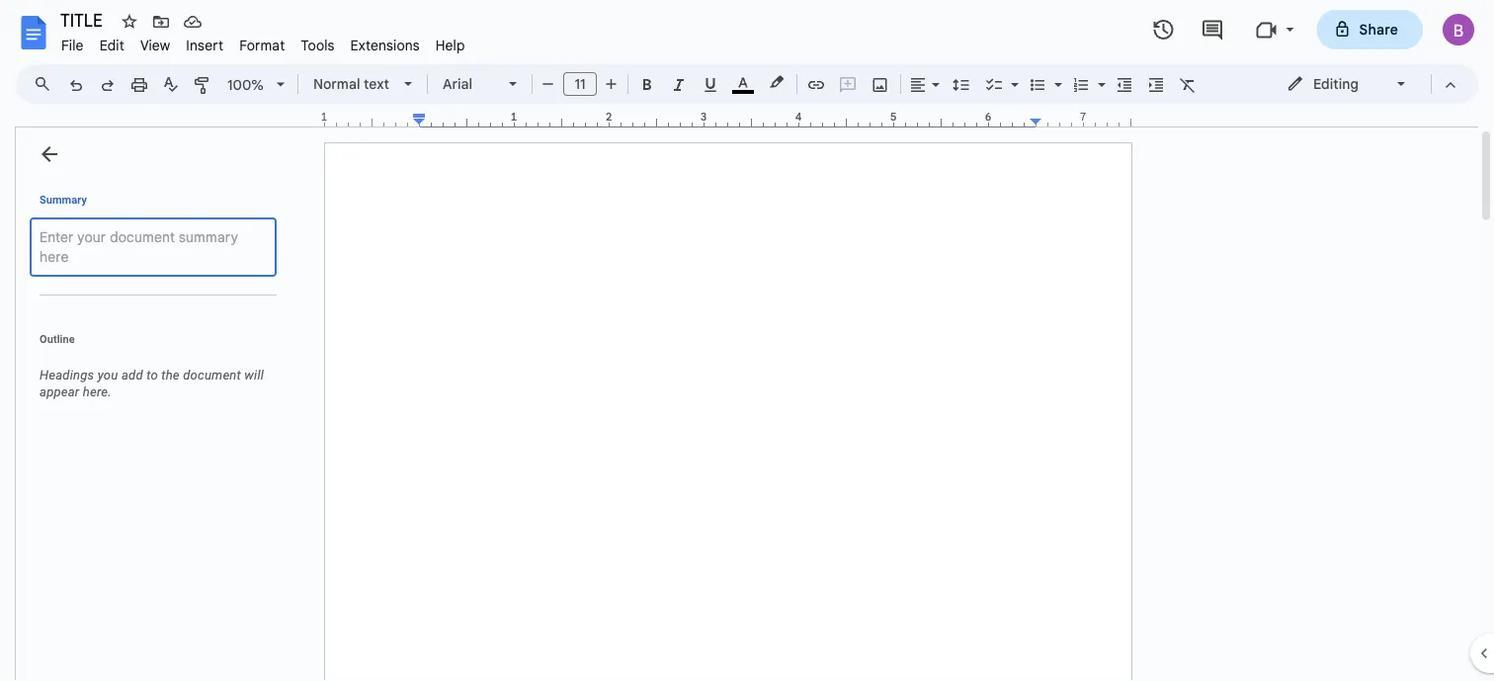 Task type: vqa. For each thing, say whether or not it's contained in the screenshot.
9:04 AM
no



Task type: locate. For each thing, give the bounding box(es) containing it.
document outline element
[[16, 128, 285, 681]]

menu bar inside menu bar banner
[[53, 26, 473, 58]]

editing
[[1314, 75, 1359, 92]]

view menu item
[[132, 34, 178, 57]]

edit
[[99, 37, 124, 54]]

menu bar
[[53, 26, 473, 58]]

headings you add to the document will appear here.
[[40, 368, 264, 399]]

Star checkbox
[[116, 8, 143, 36]]

headings
[[40, 368, 94, 383]]

the
[[161, 368, 180, 383]]

extensions
[[351, 37, 420, 54]]

format menu item
[[231, 34, 293, 57]]

1
[[321, 110, 327, 124]]

you
[[98, 368, 118, 383]]

add
[[121, 368, 143, 383]]

summary heading
[[40, 192, 87, 208]]

text
[[364, 75, 389, 92]]

to
[[146, 368, 158, 383]]

insert
[[186, 37, 224, 54]]

edit menu item
[[92, 34, 132, 57]]

main toolbar
[[58, 0, 1204, 247]]

application
[[0, 0, 1495, 681]]

insert image image
[[869, 70, 892, 98]]

file menu item
[[53, 34, 92, 57]]

share button
[[1317, 10, 1423, 49]]

document
[[183, 368, 241, 383]]

Zoom text field
[[222, 71, 270, 99]]

menu bar containing file
[[53, 26, 473, 58]]

line & paragraph spacing image
[[950, 70, 973, 98]]

highlight color image
[[766, 70, 788, 94]]

format
[[239, 37, 285, 54]]

Menus field
[[25, 70, 68, 98]]

normal
[[313, 75, 360, 92]]



Task type: describe. For each thing, give the bounding box(es) containing it.
left margin image
[[325, 112, 425, 127]]

arial
[[443, 75, 473, 92]]

Font size text field
[[564, 72, 596, 96]]

tools menu item
[[293, 34, 343, 57]]

outline heading
[[16, 331, 285, 359]]

normal text
[[313, 75, 389, 92]]

help
[[436, 37, 465, 54]]

styles list. normal text selected. option
[[313, 70, 392, 98]]

insert menu item
[[178, 34, 231, 57]]

editing button
[[1273, 69, 1422, 99]]

file
[[61, 37, 84, 54]]

Zoom field
[[219, 70, 294, 100]]

Rename text field
[[53, 8, 114, 32]]

extensions menu item
[[343, 34, 428, 57]]

arial option
[[443, 70, 497, 98]]

share
[[1360, 21, 1399, 38]]

will
[[244, 368, 264, 383]]

tools
[[301, 37, 335, 54]]

right margin image
[[1031, 112, 1131, 127]]

summary
[[40, 193, 87, 206]]

help menu item
[[428, 34, 473, 57]]

appear
[[40, 385, 79, 399]]

here.
[[83, 385, 112, 399]]

outline
[[40, 333, 75, 345]]

application containing share
[[0, 0, 1495, 681]]

Enter your document summary here text field
[[30, 217, 277, 277]]

view
[[140, 37, 170, 54]]

menu bar banner
[[0, 0, 1495, 681]]

Font size field
[[563, 72, 605, 97]]

mode and view toolbar
[[1272, 64, 1467, 104]]

text color image
[[732, 70, 754, 94]]



